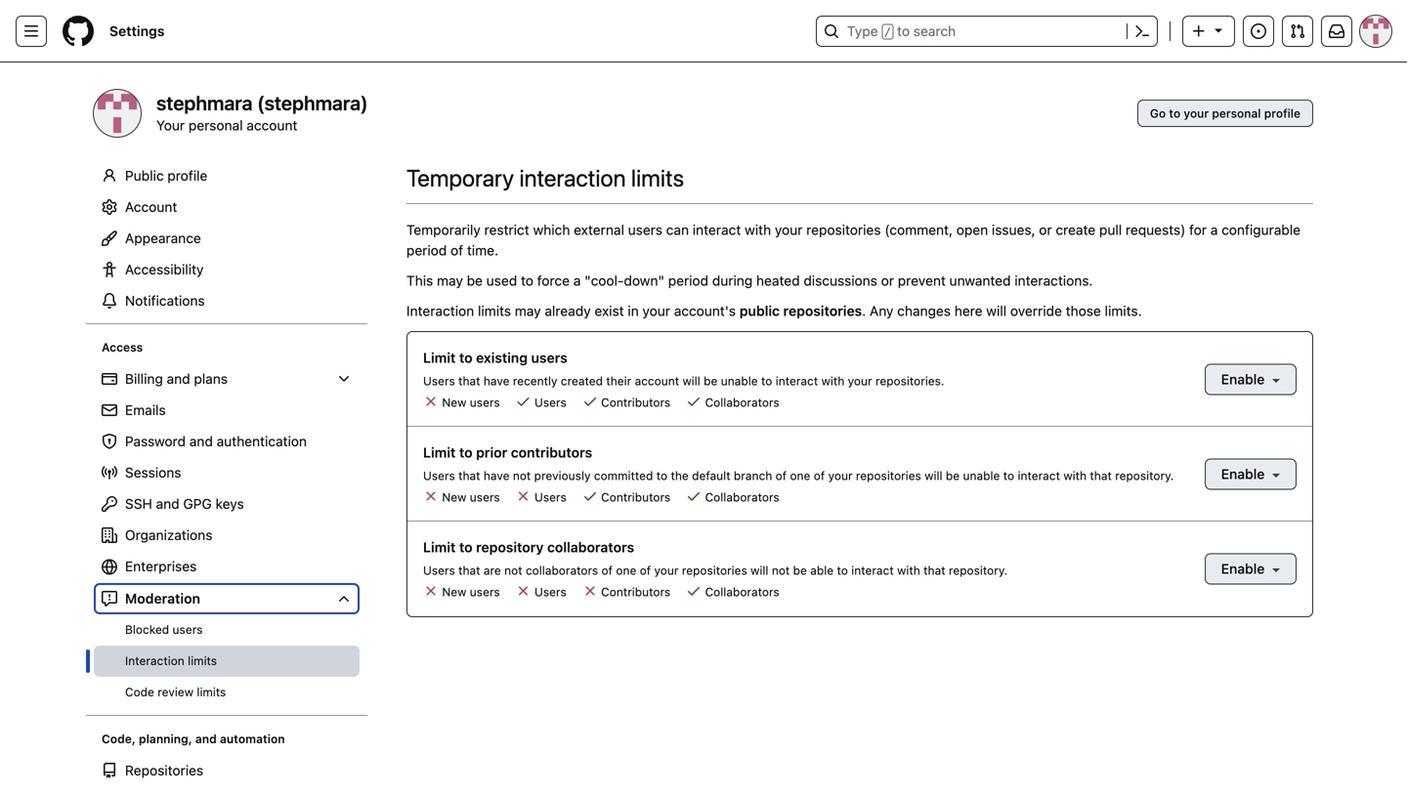 Task type: describe. For each thing, give the bounding box(es) containing it.
for
[[1190, 222, 1207, 238]]

account
[[125, 199, 177, 215]]

which
[[533, 222, 570, 238]]

check image down "recently"
[[516, 394, 531, 410]]

person image
[[102, 168, 117, 184]]

temporarily restrict which external users can interact with your repositories (comment, open issues, or create pull requests) for a configurable period of time.
[[407, 222, 1301, 259]]

able
[[811, 564, 834, 578]]

any
[[870, 303, 894, 319]]

limit to repository collaborators users that are not collaborators of one of your repositories will not be able to interact with that repository.
[[423, 540, 1008, 578]]

1 vertical spatial collaborators
[[526, 564, 598, 578]]

plus image
[[1192, 23, 1207, 39]]

interaction
[[519, 164, 626, 192]]

repositories inside temporarily restrict which external users can interact with your repositories (comment, open issues, or create pull requests) for a configurable period of time.
[[807, 222, 881, 238]]

users down existing
[[470, 396, 500, 410]]

users down the prior
[[470, 491, 500, 504]]

this
[[407, 273, 433, 289]]

accessibility link
[[94, 254, 360, 285]]

billing and plans
[[125, 371, 228, 387]]

default
[[692, 469, 731, 483]]

of inside temporarily restrict which external users can interact with your repositories (comment, open issues, or create pull requests) for a configurable period of time.
[[451, 242, 463, 259]]

(stephmara)
[[257, 91, 368, 114]]

moderation
[[125, 591, 200, 607]]

settings
[[109, 23, 165, 39]]

repo image
[[102, 763, 117, 779]]

repositories inside limit to prior contributors users that have not previously committed to the default branch of one of your repositories will be unable to interact with that repository.
[[856, 469, 922, 483]]

moderation button
[[94, 584, 360, 615]]

account's
[[674, 303, 736, 319]]

planning,
[[139, 733, 192, 746]]

stephmara (stephmara) your personal account
[[156, 91, 368, 133]]

mail image
[[102, 403, 117, 418]]

public profile link
[[94, 160, 360, 192]]

with inside limit to existing users users that have recently created their account will be unable to interact with your repositories.
[[822, 374, 845, 388]]

/
[[884, 25, 891, 39]]

enterprises link
[[94, 551, 360, 584]]

organization image
[[102, 528, 117, 543]]

0 vertical spatial collaborators
[[547, 540, 634, 556]]

and for authentication
[[189, 433, 213, 450]]

issues,
[[992, 222, 1036, 238]]

down"
[[624, 273, 665, 289]]

notifications
[[125, 293, 205, 309]]

enable for collaborators
[[1222, 561, 1269, 577]]

this may be used to force a "cool-down" period during heated discussions or prevent unwanted interactions.
[[407, 273, 1093, 289]]

new for prior
[[442, 491, 467, 504]]

.
[[862, 303, 866, 319]]

account link
[[94, 192, 360, 223]]

limits up can
[[631, 164, 684, 192]]

new users for existing
[[439, 396, 500, 410]]

committed
[[594, 469, 653, 483]]

0 horizontal spatial may
[[437, 273, 463, 289]]

pull
[[1100, 222, 1122, 238]]

password and authentication
[[125, 433, 307, 450]]

with inside temporarily restrict which external users can interact with your repositories (comment, open issues, or create pull requests) for a configurable period of time.
[[745, 222, 771, 238]]

repository. inside limit to repository collaborators users that are not collaborators of one of your repositories will not be able to interact with that repository.
[[949, 564, 1008, 578]]

keys
[[216, 496, 244, 512]]

or for discussions
[[881, 273, 894, 289]]

@stephmara image
[[94, 90, 141, 137]]

a inside temporarily restrict which external users can interact with your repositories (comment, open issues, or create pull requests) for a configurable period of time.
[[1211, 222, 1218, 238]]

your inside limit to existing users users that have recently created their account will be unable to interact with your repositories.
[[848, 374, 872, 388]]

git pull request image
[[1290, 23, 1306, 39]]

repositories.
[[876, 374, 945, 388]]

and up repositories link
[[195, 733, 217, 746]]

override
[[1011, 303, 1062, 319]]

that for limit to repository collaborators
[[459, 564, 480, 578]]

users inside limit to prior contributors users that have not previously committed to the default branch of one of your repositories will be unable to interact with that repository.
[[423, 469, 455, 483]]

public
[[125, 168, 164, 184]]

limit to existing users users that have recently created their account will be unable to interact with your repositories.
[[423, 350, 945, 388]]

0 horizontal spatial profile
[[168, 168, 208, 184]]

appearance link
[[94, 223, 360, 254]]

interaction limits may already exist in your account's public repositories .     any changes here will override those limits.
[[407, 303, 1142, 319]]

code,
[[102, 733, 136, 746]]

period inside temporarily restrict which external users can interact with your repositories (comment, open issues, or create pull requests) for a configurable period of time.
[[407, 242, 447, 259]]

interaction limits
[[125, 654, 217, 668]]

ssh and gpg keys
[[125, 496, 244, 512]]

ssh and gpg keys link
[[94, 489, 360, 520]]

your right go
[[1184, 107, 1209, 120]]

authentication
[[217, 433, 307, 450]]

sessions link
[[94, 457, 360, 489]]

billing
[[125, 371, 163, 387]]

moderation list
[[94, 615, 360, 709]]

go to your personal profile
[[1150, 107, 1301, 120]]

code review limits
[[125, 686, 226, 699]]

repositories link
[[94, 756, 360, 787]]

repositories down discussions
[[784, 303, 862, 319]]

with inside limit to prior contributors users that have not previously committed to the default branch of one of your repositories will be unable to interact with that repository.
[[1064, 469, 1087, 483]]

type / to search
[[847, 23, 956, 39]]

requests)
[[1126, 222, 1186, 238]]

interaction for interaction limits may already exist in your account's public repositories .     any changes here will override those limits.
[[407, 303, 474, 319]]

users inside limit to existing users users that have recently created their account will be unable to interact with your repositories.
[[531, 350, 568, 366]]

report image
[[102, 591, 117, 607]]

not for prior
[[513, 469, 531, 483]]

check image down created
[[582, 394, 598, 410]]

during
[[712, 273, 753, 289]]

collaborators for collaborators
[[702, 585, 780, 599]]

blocked users
[[125, 623, 203, 637]]

and for plans
[[167, 371, 190, 387]]

ssh
[[125, 496, 152, 512]]

your
[[156, 117, 185, 133]]

prevent
[[898, 273, 946, 289]]

restrict
[[484, 222, 530, 238]]

repositories
[[125, 763, 203, 779]]

enterprises
[[125, 559, 197, 575]]

notifications link
[[94, 285, 360, 317]]

appearance
[[125, 230, 201, 246]]

contributors for contributors
[[598, 491, 671, 504]]

create
[[1056, 222, 1096, 238]]

review
[[158, 686, 194, 699]]

0 horizontal spatial a
[[574, 273, 581, 289]]

contributors
[[511, 445, 592, 461]]

used
[[487, 273, 517, 289]]

users inside temporarily restrict which external users can interact with your repositories (comment, open issues, or create pull requests) for a configurable period of time.
[[628, 222, 663, 238]]

command palette image
[[1135, 23, 1150, 39]]

limits.
[[1105, 303, 1142, 319]]

time.
[[467, 242, 499, 259]]

blocked users link
[[94, 615, 360, 646]]

your inside temporarily restrict which external users can interact with your repositories (comment, open issues, or create pull requests) for a configurable period of time.
[[775, 222, 803, 238]]

"cool-
[[585, 273, 624, 289]]

be inside limit to prior contributors users that have not previously committed to the default branch of one of your repositories will be unable to interact with that repository.
[[946, 469, 960, 483]]

organizations
[[125, 527, 213, 543]]

limit for limit to existing users
[[423, 350, 456, 366]]

temporary interaction limits
[[407, 164, 684, 192]]

that for limit to existing users
[[459, 374, 480, 388]]

limit for limit to prior contributors
[[423, 445, 456, 461]]

limits down interaction limits link
[[197, 686, 226, 699]]



Task type: locate. For each thing, give the bounding box(es) containing it.
unable inside limit to prior contributors users that have not previously committed to the default branch of one of your repositories will be unable to interact with that repository.
[[963, 469, 1000, 483]]

0 vertical spatial period
[[407, 242, 447, 259]]

collaborators down repository
[[526, 564, 598, 578]]

or for issues,
[[1039, 222, 1052, 238]]

0 vertical spatial or
[[1039, 222, 1052, 238]]

limits down blocked users link
[[188, 654, 217, 668]]

0 vertical spatial new
[[442, 396, 467, 410]]

3 collaborators from the top
[[702, 585, 780, 599]]

have inside limit to prior contributors users that have not previously committed to the default branch of one of your repositories will be unable to interact with that repository.
[[484, 469, 510, 483]]

external
[[574, 222, 625, 238]]

3 limit from the top
[[423, 540, 456, 556]]

and inside dropdown button
[[167, 371, 190, 387]]

have for existing
[[484, 374, 510, 388]]

go to your personal profile link
[[1138, 100, 1314, 127]]

new users up the prior
[[439, 396, 500, 410]]

account inside limit to existing users users that have recently created their account will be unable to interact with your repositories.
[[635, 374, 679, 388]]

3 new from the top
[[442, 585, 467, 599]]

period down temporarily
[[407, 242, 447, 259]]

1 horizontal spatial account
[[635, 374, 679, 388]]

personal down stephmara
[[189, 117, 243, 133]]

check image down limit to repository collaborators users that are not collaborators of one of your repositories will not be able to interact with that repository.
[[686, 584, 702, 599]]

be inside limit to repository collaborators users that are not collaborators of one of your repositories will not be able to interact with that repository.
[[793, 564, 807, 578]]

force
[[537, 273, 570, 289]]

heated
[[757, 273, 800, 289]]

2 enable from the top
[[1222, 466, 1269, 482]]

their
[[606, 374, 632, 388]]

1 horizontal spatial a
[[1211, 222, 1218, 238]]

1 vertical spatial have
[[484, 469, 510, 483]]

repositories
[[807, 222, 881, 238], [784, 303, 862, 319], [856, 469, 922, 483], [682, 564, 748, 578]]

open
[[957, 222, 988, 238]]

interact inside limit to existing users users that have recently created their account will be unable to interact with your repositories.
[[776, 374, 818, 388]]

3 contributors from the top
[[598, 585, 671, 599]]

a right force
[[574, 273, 581, 289]]

contributors for users
[[598, 396, 671, 410]]

may down force
[[515, 303, 541, 319]]

paintbrush image
[[102, 231, 117, 246]]

your down the
[[654, 564, 679, 578]]

1 horizontal spatial unable
[[963, 469, 1000, 483]]

new for repository
[[442, 585, 467, 599]]

your
[[1184, 107, 1209, 120], [775, 222, 803, 238], [643, 303, 671, 319], [848, 374, 872, 388], [828, 469, 853, 483], [654, 564, 679, 578]]

not inside limit to prior contributors users that have not previously committed to the default branch of one of your repositories will be unable to interact with that repository.
[[513, 469, 531, 483]]

accessibility
[[125, 261, 204, 278]]

1 vertical spatial period
[[668, 273, 709, 289]]

profile down git pull request icon
[[1265, 107, 1301, 120]]

2 vertical spatial contributors
[[598, 585, 671, 599]]

new
[[442, 396, 467, 410], [442, 491, 467, 504], [442, 585, 467, 599]]

1 horizontal spatial may
[[515, 303, 541, 319]]

limits
[[631, 164, 684, 192], [478, 303, 511, 319], [188, 654, 217, 668], [197, 686, 226, 699]]

contributors
[[598, 396, 671, 410], [598, 491, 671, 504], [598, 585, 671, 599]]

one
[[790, 469, 811, 483], [616, 564, 637, 578]]

unable inside limit to existing users users that have recently created their account will be unable to interact with your repositories.
[[721, 374, 758, 388]]

accessibility image
[[102, 262, 117, 278]]

personal for to
[[1212, 107, 1261, 120]]

gpg
[[183, 496, 212, 512]]

period
[[407, 242, 447, 259], [668, 273, 709, 289]]

have inside limit to existing users users that have recently created their account will be unable to interact with your repositories.
[[484, 374, 510, 388]]

search
[[914, 23, 956, 39]]

profile right public
[[168, 168, 208, 184]]

1 horizontal spatial profile
[[1265, 107, 1301, 120]]

limit left existing
[[423, 350, 456, 366]]

1 collaborators from the top
[[702, 396, 780, 410]]

personal for (stephmara)
[[189, 117, 243, 133]]

1 vertical spatial limit
[[423, 445, 456, 461]]

recently
[[513, 374, 558, 388]]

contributors down limit to repository collaborators users that are not collaborators of one of your repositories will not be able to interact with that repository.
[[598, 585, 671, 599]]

collaborators down branch
[[702, 491, 780, 504]]

2 limit from the top
[[423, 445, 456, 461]]

or inside temporarily restrict which external users can interact with your repositories (comment, open issues, or create pull requests) for a configurable period of time.
[[1039, 222, 1052, 238]]

and for gpg
[[156, 496, 179, 512]]

0 vertical spatial a
[[1211, 222, 1218, 238]]

one right branch
[[790, 469, 811, 483]]

3 new users from the top
[[439, 585, 500, 599]]

will left the able
[[751, 564, 769, 578]]

homepage image
[[63, 16, 94, 47]]

your up heated
[[775, 222, 803, 238]]

billing and plans button
[[94, 364, 360, 395]]

users up interaction limits
[[173, 623, 203, 637]]

shield lock image
[[102, 434, 117, 450]]

collaborators
[[702, 396, 780, 410], [702, 491, 780, 504], [702, 585, 780, 599]]

triangle down image
[[1211, 22, 1227, 38]]

2 vertical spatial collaborators
[[702, 585, 780, 599]]

globe image
[[102, 560, 117, 575]]

2 contributors from the top
[[598, 491, 671, 504]]

1 new from the top
[[442, 396, 467, 410]]

repositories inside limit to repository collaborators users that are not collaborators of one of your repositories will not be able to interact with that repository.
[[682, 564, 748, 578]]

already
[[545, 303, 591, 319]]

will
[[987, 303, 1007, 319], [683, 374, 701, 388], [925, 469, 943, 483], [751, 564, 769, 578]]

one down the committed
[[616, 564, 637, 578]]

limit for limit to repository collaborators
[[423, 540, 456, 556]]

collaborators down limit to existing users users that have recently created their account will be unable to interact with your repositories.
[[702, 396, 780, 410]]

your left repositories.
[[848, 374, 872, 388]]

personal inside stephmara (stephmara) your personal account
[[189, 117, 243, 133]]

new users down the prior
[[439, 491, 500, 504]]

account down (stephmara)
[[247, 117, 298, 133]]

contributors down the committed
[[598, 491, 671, 504]]

interaction inside moderation list
[[125, 654, 185, 668]]

0 vertical spatial unable
[[721, 374, 758, 388]]

limit left repository
[[423, 540, 456, 556]]

emails
[[125, 402, 166, 418]]

new users for repository
[[439, 585, 500, 599]]

interaction for interaction limits
[[125, 654, 185, 668]]

that inside limit to existing users users that have recently created their account will be unable to interact with your repositories.
[[459, 374, 480, 388]]

collaborators down limit to repository collaborators users that are not collaborators of one of your repositories will not be able to interact with that repository.
[[702, 585, 780, 599]]

limit left the prior
[[423, 445, 456, 461]]

settings link
[[102, 16, 172, 47]]

0 horizontal spatial one
[[616, 564, 637, 578]]

will inside limit to existing users users that have recently created their account will be unable to interact with your repositories.
[[683, 374, 701, 388]]

and left plans
[[167, 371, 190, 387]]

here
[[955, 303, 983, 319]]

contributors for collaborators
[[598, 585, 671, 599]]

1 vertical spatial collaborators
[[702, 491, 780, 504]]

1 vertical spatial unable
[[963, 469, 1000, 483]]

interact inside temporarily restrict which external users can interact with your repositories (comment, open issues, or create pull requests) for a configurable period of time.
[[693, 222, 741, 238]]

limit inside limit to existing users users that have recently created their account will be unable to interact with your repositories.
[[423, 350, 456, 366]]

period up account's
[[668, 273, 709, 289]]

1 vertical spatial repository.
[[949, 564, 1008, 578]]

1 vertical spatial one
[[616, 564, 637, 578]]

issue opened image
[[1251, 23, 1267, 39]]

repository.
[[1115, 469, 1174, 483], [949, 564, 1008, 578]]

unwanted
[[950, 273, 1011, 289]]

1 have from the top
[[484, 374, 510, 388]]

check image down the
[[686, 489, 702, 504]]

3 enable from the top
[[1222, 561, 1269, 577]]

check image down limit to existing users users that have recently created their account will be unable to interact with your repositories.
[[686, 394, 702, 410]]

1 vertical spatial new users
[[439, 491, 500, 504]]

limit inside limit to prior contributors users that have not previously committed to the default branch of one of your repositories will be unable to interact with that repository.
[[423, 445, 456, 461]]

1 vertical spatial check image
[[582, 489, 598, 504]]

0 horizontal spatial check image
[[582, 489, 598, 504]]

check image
[[686, 394, 702, 410], [582, 489, 598, 504]]

discussions
[[804, 273, 878, 289]]

branch
[[734, 469, 772, 483]]

will down repositories.
[[925, 469, 943, 483]]

users down are
[[470, 585, 500, 599]]

check image for collaborators
[[686, 394, 702, 410]]

public
[[740, 303, 780, 319]]

0 horizontal spatial unable
[[721, 374, 758, 388]]

0 vertical spatial profile
[[1265, 107, 1301, 120]]

limit
[[423, 350, 456, 366], [423, 445, 456, 461], [423, 540, 456, 556]]

1 vertical spatial may
[[515, 303, 541, 319]]

1 vertical spatial enable
[[1222, 466, 1269, 482]]

one inside limit to repository collaborators users that are not collaborators of one of your repositories will not be able to interact with that repository.
[[616, 564, 637, 578]]

your right branch
[[828, 469, 853, 483]]

a right for
[[1211, 222, 1218, 238]]

type
[[847, 23, 878, 39]]

users up "recently"
[[531, 350, 568, 366]]

password and authentication link
[[94, 426, 360, 457]]

account
[[247, 117, 298, 133], [635, 374, 679, 388]]

bell image
[[102, 293, 117, 309]]

can
[[666, 222, 689, 238]]

have down existing
[[484, 374, 510, 388]]

new users for prior
[[439, 491, 500, 504]]

configurable
[[1222, 222, 1301, 238]]

1 limit from the top
[[423, 350, 456, 366]]

2 vertical spatial limit
[[423, 540, 456, 556]]

those
[[1066, 303, 1101, 319]]

will right here
[[987, 303, 1007, 319]]

the
[[671, 469, 689, 483]]

0 horizontal spatial interaction
[[125, 654, 185, 668]]

access
[[102, 341, 143, 354]]

chevron down image
[[336, 591, 352, 607]]

a
[[1211, 222, 1218, 238], [574, 273, 581, 289]]

repositories down repositories.
[[856, 469, 922, 483]]

1 horizontal spatial period
[[668, 273, 709, 289]]

check image for contributors
[[582, 489, 598, 504]]

1 horizontal spatial or
[[1039, 222, 1052, 238]]

users inside moderation list
[[173, 623, 203, 637]]

created
[[561, 374, 603, 388]]

your right the in
[[643, 303, 671, 319]]

users inside limit to existing users users that have recently created their account will be unable to interact with your repositories.
[[423, 374, 455, 388]]

2 vertical spatial enable
[[1222, 561, 1269, 577]]

code, planning, and automation
[[102, 733, 285, 746]]

0 horizontal spatial repository.
[[949, 564, 1008, 578]]

collaborators for users
[[702, 396, 780, 410]]

not for repository
[[504, 564, 523, 578]]

1 vertical spatial new
[[442, 491, 467, 504]]

0 vertical spatial new users
[[439, 396, 500, 410]]

will down account's
[[683, 374, 701, 388]]

not right are
[[504, 564, 523, 578]]

will inside limit to prior contributors users that have not previously committed to the default branch of one of your repositories will be unable to interact with that repository.
[[925, 469, 943, 483]]

1 new users from the top
[[439, 396, 500, 410]]

1 vertical spatial account
[[635, 374, 679, 388]]

repositories down default
[[682, 564, 748, 578]]

will inside limit to repository collaborators users that are not collaborators of one of your repositories will not be able to interact with that repository.
[[751, 564, 769, 578]]

limit inside limit to repository collaborators users that are not collaborators of one of your repositories will not be able to interact with that repository.
[[423, 540, 456, 556]]

go
[[1150, 107, 1166, 120]]

enable for contributors
[[1222, 466, 1269, 482]]

interaction down blocked
[[125, 654, 185, 668]]

users inside limit to repository collaborators users that are not collaborators of one of your repositories will not be able to interact with that repository.
[[423, 564, 455, 578]]

personal right go
[[1212, 107, 1261, 120]]

0 vertical spatial contributors
[[598, 396, 671, 410]]

2 have from the top
[[484, 469, 510, 483]]

plans
[[194, 371, 228, 387]]

account right their
[[635, 374, 679, 388]]

1 vertical spatial profile
[[168, 168, 208, 184]]

1 vertical spatial or
[[881, 273, 894, 289]]

blocked
[[125, 623, 169, 637]]

0 vertical spatial collaborators
[[702, 396, 780, 410]]

interact inside limit to prior contributors users that have not previously committed to the default branch of one of your repositories will be unable to interact with that repository.
[[1018, 469, 1061, 483]]

personal
[[1212, 107, 1261, 120], [189, 117, 243, 133]]

users
[[628, 222, 663, 238], [531, 350, 568, 366], [470, 396, 500, 410], [470, 491, 500, 504], [470, 585, 500, 599], [173, 623, 203, 637]]

collaborators down previously
[[547, 540, 634, 556]]

contributors down their
[[598, 396, 671, 410]]

1 horizontal spatial interaction
[[407, 303, 474, 319]]

stephmara
[[156, 91, 253, 114]]

your inside limit to repository collaborators users that are not collaborators of one of your repositories will not be able to interact with that repository.
[[654, 564, 679, 578]]

2 vertical spatial new
[[442, 585, 467, 599]]

or
[[1039, 222, 1052, 238], [881, 273, 894, 289]]

1 contributors from the top
[[598, 396, 671, 410]]

0 vertical spatial may
[[437, 273, 463, 289]]

not
[[513, 469, 531, 483], [504, 564, 523, 578], [772, 564, 790, 578]]

0 horizontal spatial or
[[881, 273, 894, 289]]

1 vertical spatial a
[[574, 273, 581, 289]]

broadcast image
[[102, 465, 117, 481]]

x image
[[423, 394, 439, 410], [423, 489, 439, 504], [516, 489, 531, 504], [423, 584, 439, 599], [516, 584, 531, 599], [582, 584, 598, 599]]

check image down previously
[[582, 489, 598, 504]]

check image
[[516, 394, 531, 410], [582, 394, 598, 410], [686, 489, 702, 504], [686, 584, 702, 599]]

access list
[[94, 364, 360, 709]]

temporary
[[407, 164, 514, 192]]

organizations link
[[94, 520, 360, 551]]

0 vertical spatial check image
[[686, 394, 702, 410]]

interact inside limit to repository collaborators users that are not collaborators of one of your repositories will not be able to interact with that repository.
[[852, 564, 894, 578]]

gear image
[[102, 199, 117, 215]]

limits down 'used'
[[478, 303, 511, 319]]

0 vertical spatial repository.
[[1115, 469, 1174, 483]]

new for existing
[[442, 396, 467, 410]]

0 vertical spatial one
[[790, 469, 811, 483]]

0 vertical spatial account
[[247, 117, 298, 133]]

2 new from the top
[[442, 491, 467, 504]]

unable
[[721, 374, 758, 388], [963, 469, 1000, 483]]

code review limits link
[[94, 677, 360, 709]]

interactions.
[[1015, 273, 1093, 289]]

or left create
[[1039, 222, 1052, 238]]

new users down are
[[439, 585, 500, 599]]

have
[[484, 374, 510, 388], [484, 469, 510, 483]]

or up any
[[881, 273, 894, 289]]

enable for users
[[1222, 371, 1269, 388]]

your inside limit to prior contributors users that have not previously committed to the default branch of one of your repositories will be unable to interact with that repository.
[[828, 469, 853, 483]]

users left can
[[628, 222, 663, 238]]

1 vertical spatial contributors
[[598, 491, 671, 504]]

interaction down this
[[407, 303, 474, 319]]

that for limit to prior contributors
[[459, 469, 480, 483]]

that
[[459, 374, 480, 388], [459, 469, 480, 483], [1090, 469, 1112, 483], [459, 564, 480, 578], [924, 564, 946, 578]]

0 horizontal spatial personal
[[189, 117, 243, 133]]

key image
[[102, 497, 117, 512]]

1 enable from the top
[[1222, 371, 1269, 388]]

prior
[[476, 445, 508, 461]]

1 horizontal spatial one
[[790, 469, 811, 483]]

repositories up discussions
[[807, 222, 881, 238]]

one inside limit to prior contributors users that have not previously committed to the default branch of one of your repositories will be unable to interact with that repository.
[[790, 469, 811, 483]]

have for prior
[[484, 469, 510, 483]]

1 horizontal spatial personal
[[1212, 107, 1261, 120]]

0 horizontal spatial period
[[407, 242, 447, 259]]

collaborators for contributors
[[702, 491, 780, 504]]

not left the able
[[772, 564, 790, 578]]

have down the prior
[[484, 469, 510, 483]]

of
[[451, 242, 463, 259], [776, 469, 787, 483], [814, 469, 825, 483], [602, 564, 613, 578], [640, 564, 651, 578]]

interaction limits link
[[94, 646, 360, 677]]

0 vertical spatial have
[[484, 374, 510, 388]]

0 vertical spatial limit
[[423, 350, 456, 366]]

temporarily
[[407, 222, 481, 238]]

account inside stephmara (stephmara) your personal account
[[247, 117, 298, 133]]

repository. inside limit to prior contributors users that have not previously committed to the default branch of one of your repositories will be unable to interact with that repository.
[[1115, 469, 1174, 483]]

2 new users from the top
[[439, 491, 500, 504]]

be inside limit to existing users users that have recently created their account will be unable to interact with your repositories.
[[704, 374, 718, 388]]

with inside limit to repository collaborators users that are not collaborators of one of your repositories will not be able to interact with that repository.
[[897, 564, 921, 578]]

previously
[[534, 469, 591, 483]]

1 horizontal spatial repository.
[[1115, 469, 1174, 483]]

notifications image
[[1329, 23, 1345, 39]]

1 horizontal spatial check image
[[686, 394, 702, 410]]

1 vertical spatial interaction
[[125, 654, 185, 668]]

and
[[167, 371, 190, 387], [189, 433, 213, 450], [156, 496, 179, 512], [195, 733, 217, 746]]

and right 'ssh'
[[156, 496, 179, 512]]

changes
[[898, 303, 951, 319]]

2 collaborators from the top
[[702, 491, 780, 504]]

may right this
[[437, 273, 463, 289]]

profile
[[1265, 107, 1301, 120], [168, 168, 208, 184]]

0 horizontal spatial account
[[247, 117, 298, 133]]

not down contributors
[[513, 469, 531, 483]]

and down emails link
[[189, 433, 213, 450]]

0 vertical spatial interaction
[[407, 303, 474, 319]]

new users
[[439, 396, 500, 410], [439, 491, 500, 504], [439, 585, 500, 599]]

2 vertical spatial new users
[[439, 585, 500, 599]]

0 vertical spatial enable
[[1222, 371, 1269, 388]]



Task type: vqa. For each thing, say whether or not it's contained in the screenshot.
user/month
no



